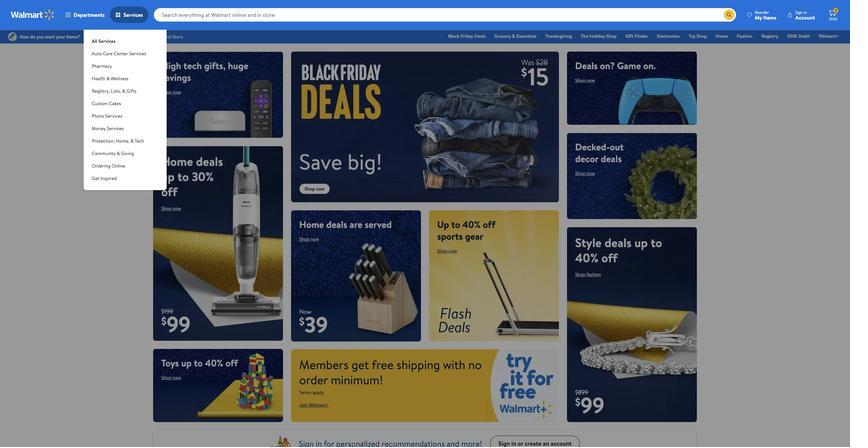 Task type: vqa. For each thing, say whether or not it's contained in the screenshot.
Toy
yes



Task type: describe. For each thing, give the bounding box(es) containing it.
1 horizontal spatial walmart+
[[819, 33, 839, 39]]

protection,
[[92, 138, 115, 144]]

decor
[[576, 152, 599, 165]]

online
[[112, 163, 125, 169]]

members get free shipping with no order minimum! terms apply.
[[299, 357, 482, 396]]

debit
[[799, 33, 811, 39]]

shop now link for up to 40% off sports gear
[[437, 248, 457, 254]]

up for style deals up to 40% off
[[635, 234, 648, 251]]

now dollar 39 null group
[[291, 308, 328, 342]]

shop now for decked-out decor deals
[[576, 170, 595, 177]]

custom
[[92, 100, 108, 107]]

to inside home deals up to 30% off
[[178, 168, 189, 185]]

$899 $ 99
[[576, 389, 605, 421]]

now $ 39
[[299, 308, 328, 340]]

auto
[[92, 50, 102, 57]]

high tech gifts, huge savings
[[161, 59, 249, 84]]

was dollar $199, now dollar 99 group
[[153, 307, 191, 341]]

off inside style deals up to 40% off
[[602, 250, 618, 267]]

friday
[[461, 33, 473, 39]]

$199
[[161, 307, 173, 316]]

no
[[469, 357, 482, 374]]

services for photo services
[[105, 113, 122, 119]]

fashion link
[[734, 32, 756, 40]]

off inside up to 40% off sports gear
[[483, 218, 496, 231]]

out
[[610, 140, 624, 153]]

0 horizontal spatial deals
[[475, 33, 486, 39]]

protection, home, & tech
[[92, 138, 144, 144]]

care
[[103, 50, 113, 57]]

get
[[352, 357, 369, 374]]

gifts
[[126, 88, 136, 95]]

holiday
[[590, 33, 605, 39]]

style
[[576, 234, 602, 251]]

99 for home deals up to 30% off
[[167, 309, 191, 339]]

Search search field
[[154, 8, 736, 22]]

fashion
[[587, 271, 602, 278]]

finder
[[635, 33, 648, 39]]

40% inside style deals up to 40% off
[[576, 250, 599, 267]]

toys
[[161, 357, 179, 370]]

$ for home deals are served
[[299, 314, 305, 329]]

the holiday shop
[[581, 33, 617, 39]]

shop fashion
[[576, 271, 602, 278]]

up
[[437, 218, 449, 231]]

sports
[[437, 230, 463, 243]]

shop now for deals on? game on.
[[576, 77, 595, 84]]

toy shop link
[[686, 32, 710, 40]]

gift finder link
[[623, 32, 652, 40]]

now for save big!
[[316, 186, 325, 192]]

order
[[299, 372, 328, 389]]

ordering online button
[[84, 160, 167, 172]]

toys up to 40% off
[[161, 357, 238, 370]]

sign in account
[[796, 9, 815, 21]]

30%
[[192, 168, 214, 185]]

reorder
[[755, 9, 770, 15]]

shop for high tech gifts, huge savings
[[161, 89, 172, 96]]

home link
[[713, 32, 732, 40]]

money
[[92, 125, 106, 132]]

essentials
[[517, 33, 537, 39]]

services for money services
[[107, 125, 124, 132]]

& left tech
[[131, 138, 134, 144]]

now for high tech gifts, huge savings
[[173, 89, 181, 96]]

gear
[[465, 230, 484, 243]]

grocery & essentials
[[495, 33, 537, 39]]

the holiday shop link
[[578, 32, 620, 40]]

account
[[796, 14, 815, 21]]

services up all services link
[[124, 11, 143, 19]]

services button
[[110, 7, 148, 23]]

toy shop
[[689, 33, 707, 39]]

shop for up to 40% off sports gear
[[437, 248, 448, 254]]

money services
[[92, 125, 124, 132]]

Walmart Site-Wide search field
[[154, 8, 736, 22]]

decked-
[[576, 140, 610, 153]]

walmart image
[[11, 9, 55, 20]]

huge
[[228, 59, 249, 72]]

now for deals on? game on.
[[587, 77, 595, 84]]

gift
[[626, 33, 634, 39]]

photo services button
[[84, 110, 167, 123]]

99 for style deals up to 40% off
[[581, 391, 605, 421]]

health & wellness
[[92, 75, 128, 82]]

thanksgiving link
[[542, 32, 576, 40]]

& for wellness
[[107, 75, 110, 82]]

search icon image
[[727, 12, 732, 18]]

registry link
[[759, 32, 782, 40]]

shop now link for high tech gifts, huge savings
[[161, 89, 181, 96]]

shop now for up to 40% off sports gear
[[437, 248, 457, 254]]

inspired
[[101, 175, 117, 182]]

$899
[[576, 389, 589, 397]]

shipping
[[397, 357, 440, 374]]

get inspired button
[[84, 172, 167, 185]]

style deals up to 40% off
[[576, 234, 663, 267]]

black friday deals
[[449, 33, 486, 39]]

services right center
[[129, 50, 146, 57]]

0 horizontal spatial walmart+
[[309, 402, 329, 409]]

tech
[[135, 138, 144, 144]]

in
[[804, 9, 808, 15]]

was dollar $899, now dollar 99 group
[[567, 389, 605, 422]]

members
[[299, 357, 349, 374]]

toy
[[689, 33, 696, 39]]

shop for home deals are served
[[299, 236, 310, 243]]

off inside home deals up to 30% off
[[161, 184, 177, 200]]

game
[[618, 59, 641, 72]]

terms
[[299, 389, 312, 396]]

2 vertical spatial up
[[181, 357, 192, 370]]

free
[[372, 357, 394, 374]]

shop for style deals up to 40% off
[[576, 271, 586, 278]]

shop fashion link
[[576, 271, 602, 278]]

up to 40% off sports gear
[[437, 218, 496, 243]]

join
[[299, 402, 308, 409]]

now for up to 40% off sports gear
[[449, 248, 457, 254]]

2 horizontal spatial home
[[716, 33, 729, 39]]

shop for save big!
[[305, 186, 315, 192]]



Task type: locate. For each thing, give the bounding box(es) containing it.
0 vertical spatial home
[[716, 33, 729, 39]]

money services button
[[84, 123, 167, 135]]

services for all services
[[98, 38, 115, 45]]

services
[[124, 11, 143, 19], [98, 38, 115, 45], [129, 50, 146, 57], [105, 113, 122, 119], [107, 125, 124, 132]]

thanksgiving
[[545, 33, 572, 39]]

custom cakes button
[[84, 98, 167, 110]]

electronics link
[[654, 32, 683, 40]]

deals on? game on.
[[576, 59, 656, 72]]

now for home deals up to 30% off
[[173, 205, 181, 212]]

& left gifts
[[122, 88, 125, 95]]

0 vertical spatial walmart+
[[819, 33, 839, 39]]

photo
[[92, 113, 104, 119]]

0 vertical spatial up
[[161, 168, 175, 185]]

shop now link for decked-out decor deals
[[576, 170, 595, 177]]

shop for deals on? game on.
[[576, 77, 586, 84]]

shop now
[[576, 77, 595, 84], [161, 89, 181, 96], [576, 170, 595, 177], [305, 186, 325, 192], [161, 205, 181, 212], [299, 236, 319, 243], [437, 248, 457, 254], [161, 375, 181, 381]]

on?
[[600, 59, 615, 72]]

deals for style deals up to 40% off
[[605, 234, 632, 251]]

1 vertical spatial walmart+
[[309, 402, 329, 409]]

big!
[[348, 147, 383, 177]]

1 vertical spatial home
[[161, 153, 193, 170]]

& for essentials
[[512, 33, 515, 39]]

auto care center services
[[92, 50, 146, 57]]

2 horizontal spatial up
[[635, 234, 648, 251]]

shop now for save big!
[[305, 186, 325, 192]]

registry
[[762, 33, 779, 39]]

2 vertical spatial 40%
[[205, 357, 223, 370]]

shop now for home deals up to 30% off
[[161, 205, 181, 212]]

shop now link for deals on? game on.
[[576, 77, 595, 84]]

departments
[[74, 11, 105, 19]]

deals for home deals up to 30% off
[[196, 153, 223, 170]]

served
[[365, 218, 392, 231]]

my
[[755, 14, 763, 21]]

0 horizontal spatial 99
[[167, 309, 191, 339]]

99 inside $199 $ 99
[[167, 309, 191, 339]]

black
[[449, 33, 460, 39]]

shop for home deals up to 30% off
[[161, 205, 172, 212]]

1 vertical spatial up
[[635, 234, 648, 251]]

& left giving
[[117, 150, 120, 157]]

grocery & essentials link
[[492, 32, 540, 40]]

deals right friday
[[475, 33, 486, 39]]

up for home deals up to 30% off
[[161, 168, 175, 185]]

0 vertical spatial 99
[[167, 309, 191, 339]]

the
[[581, 33, 589, 39]]

1 vertical spatial 40%
[[576, 250, 599, 267]]

0 horizontal spatial 40%
[[205, 357, 223, 370]]

$ for style deals up to 40% off
[[576, 395, 581, 410]]

deals
[[601, 152, 622, 165], [196, 153, 223, 170], [326, 218, 347, 231], [605, 234, 632, 251]]

are
[[350, 218, 363, 231]]

community
[[92, 150, 116, 157]]

40% inside up to 40% off sports gear
[[463, 218, 481, 231]]

decked-out decor deals
[[576, 140, 624, 165]]

now
[[299, 308, 312, 316]]

$ inside $199 $ 99
[[161, 314, 167, 329]]

2 horizontal spatial $
[[576, 395, 581, 410]]

protection, home, & tech button
[[84, 135, 167, 148]]

reorder my items
[[755, 9, 777, 21]]

all
[[92, 38, 97, 45]]

services up protection, home, & tech
[[107, 125, 124, 132]]

$ inside the now $ 39
[[299, 314, 305, 329]]

up inside style deals up to 40% off
[[635, 234, 648, 251]]

shop now link for save big!
[[299, 183, 330, 194]]

home for 39
[[299, 218, 324, 231]]

center
[[114, 50, 128, 57]]

off
[[161, 184, 177, 200], [483, 218, 496, 231], [602, 250, 618, 267], [226, 357, 238, 370]]

gifts,
[[204, 59, 226, 72]]

lists,
[[111, 88, 121, 95]]

0 $0.00
[[830, 7, 838, 21]]

walmart+ link
[[816, 32, 843, 40]]

shop now for high tech gifts, huge savings
[[161, 89, 181, 96]]

join walmart+
[[299, 402, 329, 409]]

registry,
[[92, 88, 110, 95]]

& right grocery
[[512, 33, 515, 39]]

community & giving
[[92, 150, 134, 157]]

minimum!
[[331, 372, 383, 389]]

0 vertical spatial 40%
[[463, 218, 481, 231]]

home for 99
[[161, 153, 193, 170]]

0 horizontal spatial up
[[161, 168, 175, 185]]

one
[[788, 33, 798, 39]]

auto care center services button
[[84, 48, 167, 60]]

home,
[[116, 138, 130, 144]]

gift finder
[[626, 33, 648, 39]]

get inspired
[[92, 175, 117, 182]]

grocery
[[495, 33, 511, 39]]

2 vertical spatial home
[[299, 218, 324, 231]]

1 horizontal spatial 99
[[581, 391, 605, 421]]

& inside "dropdown button"
[[107, 75, 110, 82]]

now for home deals are served
[[311, 236, 319, 243]]

$ inside the $899 $ 99
[[576, 395, 581, 410]]

shop now link for toys up to 40% off
[[161, 375, 181, 381]]

registry, lists, & gifts
[[92, 88, 136, 95]]

99 inside the $899 $ 99
[[581, 391, 605, 421]]

1 horizontal spatial up
[[181, 357, 192, 370]]

1 horizontal spatial home
[[299, 218, 324, 231]]

2 horizontal spatial 40%
[[576, 250, 599, 267]]

savings
[[161, 71, 191, 84]]

walmart+ down $0.00
[[819, 33, 839, 39]]

save big!
[[299, 147, 383, 177]]

&
[[512, 33, 515, 39], [107, 75, 110, 82], [122, 88, 125, 95], [131, 138, 134, 144], [117, 150, 120, 157]]

community & giving button
[[84, 148, 167, 160]]

apply.
[[313, 389, 324, 396]]

ordering
[[92, 163, 110, 169]]

custom cakes
[[92, 100, 121, 107]]

shop for toys up to 40% off
[[161, 375, 172, 381]]

$0.00
[[830, 17, 838, 21]]

0 horizontal spatial home
[[161, 153, 193, 170]]

$
[[161, 314, 167, 329], [299, 314, 305, 329], [576, 395, 581, 410]]

with
[[443, 357, 466, 374]]

health & wellness button
[[84, 73, 167, 85]]

1x products_desktop image
[[270, 436, 291, 448]]

services right all
[[98, 38, 115, 45]]

1 vertical spatial 99
[[581, 391, 605, 421]]

deals inside style deals up to 40% off
[[605, 234, 632, 251]]

shop now link for home deals are served
[[299, 236, 319, 243]]

0 horizontal spatial $
[[161, 314, 167, 329]]

walmart+ down apply.
[[309, 402, 329, 409]]

wellness
[[111, 75, 128, 82]]

shop now for toys up to 40% off
[[161, 375, 181, 381]]

up inside home deals up to 30% off
[[161, 168, 175, 185]]

shop now link
[[576, 77, 595, 84], [161, 89, 181, 96], [576, 170, 595, 177], [299, 183, 330, 194], [161, 205, 181, 212], [299, 236, 319, 243], [437, 248, 457, 254], [161, 375, 181, 381]]

0 vertical spatial deals
[[475, 33, 486, 39]]

home inside home deals up to 30% off
[[161, 153, 193, 170]]

deals inside home deals up to 30% off
[[196, 153, 223, 170]]

1 horizontal spatial deals
[[576, 59, 598, 72]]

high
[[161, 59, 181, 72]]

electronics
[[657, 33, 680, 39]]

pharmacy
[[92, 63, 112, 70]]

1 horizontal spatial 40%
[[463, 218, 481, 231]]

to inside up to 40% off sports gear
[[452, 218, 460, 231]]

shop now for home deals are served
[[299, 236, 319, 243]]

giving
[[121, 150, 134, 157]]

deals inside decked-out decor deals
[[601, 152, 622, 165]]

1 vertical spatial deals
[[576, 59, 598, 72]]

shop
[[607, 33, 617, 39], [697, 33, 707, 39], [576, 77, 586, 84], [161, 89, 172, 96], [576, 170, 586, 177], [305, 186, 315, 192], [161, 205, 172, 212], [299, 236, 310, 243], [437, 248, 448, 254], [576, 271, 586, 278], [161, 375, 172, 381]]

deals for home deals are served
[[326, 218, 347, 231]]

departments button
[[60, 7, 110, 23]]

to inside style deals up to 40% off
[[651, 234, 663, 251]]

photo services
[[92, 113, 122, 119]]

& right the health on the left top of the page
[[107, 75, 110, 82]]

deals left on?
[[576, 59, 598, 72]]

1 horizontal spatial $
[[299, 314, 305, 329]]

shop now link for home deals up to 30% off
[[161, 205, 181, 212]]

services down cakes
[[105, 113, 122, 119]]

now for decked-out decor deals
[[587, 170, 595, 177]]

$ for home deals up to 30% off
[[161, 314, 167, 329]]

home deals are served
[[299, 218, 392, 231]]

home deals up to 30% off
[[161, 153, 223, 200]]

deals
[[475, 33, 486, 39], [576, 59, 598, 72]]

all services link
[[84, 30, 167, 48]]

shop for decked-out decor deals
[[576, 170, 586, 177]]

0
[[835, 7, 838, 13]]

up
[[161, 168, 175, 185], [635, 234, 648, 251], [181, 357, 192, 370]]

now for toys up to 40% off
[[173, 375, 181, 381]]

& for giving
[[117, 150, 120, 157]]

get
[[92, 175, 100, 182]]



